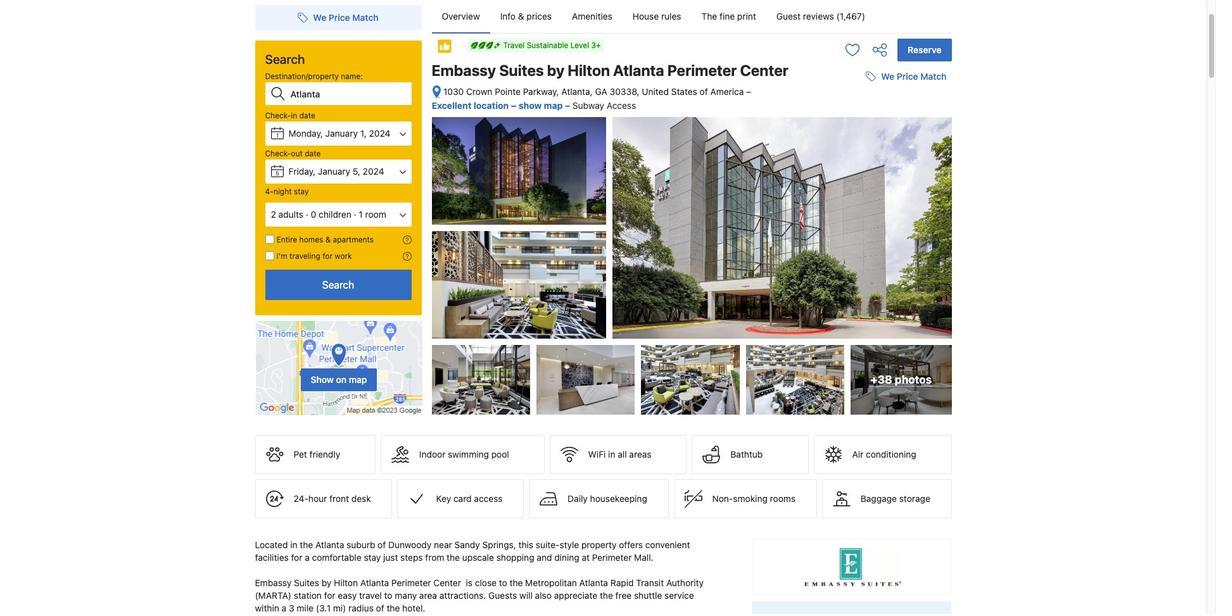 Task type: vqa. For each thing, say whether or not it's contained in the screenshot.
Up within Pick-up date Thu, 21 Dec
no



Task type: locate. For each thing, give the bounding box(es) containing it.
by down travel sustainable level 3+
[[547, 61, 565, 79]]

4-night stay
[[265, 187, 309, 196]]

very
[[865, 132, 886, 143]]

center up the attractions.
[[434, 578, 461, 589]]

springs,
[[482, 540, 516, 551]]

1 vertical spatial we price match
[[881, 71, 947, 82]]

wifi in all areas button
[[550, 435, 687, 475]]

2 vertical spatial in
[[290, 540, 298, 551]]

· right children
[[354, 209, 356, 220]]

wifi in all areas
[[588, 449, 652, 460]]

0 horizontal spatial &
[[325, 235, 331, 245]]

check- for in
[[265, 111, 291, 120]]

1 inside 'dropdown button'
[[359, 209, 363, 220]]

search
[[265, 52, 305, 67], [322, 279, 354, 291]]

for right facilities
[[291, 553, 302, 563]]

we price match inside search section
[[313, 12, 379, 23]]

1 vertical spatial date
[[305, 149, 321, 158]]

0 horizontal spatial by
[[322, 578, 332, 589]]

0 horizontal spatial price
[[329, 12, 350, 23]]

2024 right 5,
[[363, 166, 384, 177]]

housekeeping
[[590, 494, 647, 504]]

1 left room at left top
[[359, 209, 363, 220]]

within
[[255, 603, 279, 614]]

shuttle down lot in the right of the page
[[898, 190, 924, 200]]

0 vertical spatial check-
[[265, 111, 291, 120]]

the right loved
[[883, 190, 896, 200]]

storage
[[900, 494, 931, 504]]

we price match button down reserve button
[[861, 65, 952, 88]]

large,
[[860, 180, 882, 190]]

1 vertical spatial map
[[349, 374, 367, 385]]

january left 5,
[[318, 166, 350, 177]]

suites up 'station'
[[294, 578, 319, 589]]

station
[[294, 591, 322, 601]]

click to open map view image
[[432, 85, 441, 99]]

1 vertical spatial in
[[608, 449, 616, 460]]

location
[[474, 100, 509, 111]]

for left work
[[323, 252, 333, 261]]

1 horizontal spatial hilton
[[568, 61, 610, 79]]

map down "parkway,"
[[544, 100, 563, 111]]

smoking
[[733, 494, 768, 504]]

0 vertical spatial reviews
[[803, 11, 834, 22]]

prices
[[527, 11, 552, 22]]

perimeter up many
[[392, 578, 431, 589]]

0 vertical spatial map
[[544, 100, 563, 111]]

amenities link
[[562, 0, 623, 33]]

price inside search section
[[329, 12, 350, 23]]

0 vertical spatial &
[[518, 11, 524, 22]]

1 horizontal spatial embassy
[[432, 61, 496, 79]]

2 adults · 0 children · 1 room
[[271, 209, 386, 220]]

show on map button
[[255, 321, 423, 416], [301, 368, 377, 391]]

hilton up easy at the left of the page
[[334, 578, 358, 589]]

united states of america
[[841, 245, 931, 254]]

uncomfortable.
[[797, 190, 856, 200]]

we up destination/property name: at the left of the page
[[313, 12, 326, 23]]

reserve button
[[898, 39, 952, 61]]

the down 'near'
[[447, 553, 460, 563]]

map inside 1030 crown pointe parkway, atlanta, ga 30338, united states of america – excellent location – show map – subway access
[[544, 100, 563, 111]]

of
[[700, 86, 708, 97], [908, 170, 916, 180], [892, 245, 899, 254], [378, 540, 386, 551], [376, 603, 384, 614]]

0 vertical spatial excellent
[[432, 100, 472, 111]]

united inside 1030 crown pointe parkway, atlanta, ga 30338, united states of america – excellent location – show map – subway access
[[642, 86, 669, 97]]

2 adults · 0 children · 1 room button
[[265, 203, 411, 227]]

1 vertical spatial center
[[434, 578, 461, 589]]

1 vertical spatial to
[[384, 591, 393, 601]]

service
[[665, 591, 694, 601]]

1 vertical spatial by
[[322, 578, 332, 589]]

january for friday,
[[318, 166, 350, 177]]

0 vertical spatial suites
[[499, 61, 544, 79]]

january
[[325, 128, 358, 139], [318, 166, 350, 177]]

info & prices link
[[490, 0, 562, 33]]

in inside wifi in all areas button
[[608, 449, 616, 460]]

sustainable
[[527, 41, 569, 50]]

atlanta up appreciate
[[580, 578, 608, 589]]

2024 for friday, january 5, 2024
[[363, 166, 384, 177]]

1
[[276, 132, 279, 139], [359, 209, 363, 220]]

0 horizontal spatial 1
[[276, 132, 279, 139]]

january for monday,
[[325, 128, 358, 139]]

0 vertical spatial price
[[329, 12, 350, 23]]

adults
[[279, 209, 303, 220]]

amenities
[[572, 11, 613, 22]]

reviews right 'guest'
[[803, 11, 834, 22]]

1 vertical spatial suites
[[294, 578, 319, 589]]

perimeter down property on the bottom of page
[[592, 553, 632, 563]]

air
[[852, 449, 864, 460]]

property
[[582, 540, 617, 551]]

0 horizontal spatial –
[[511, 100, 517, 111]]

0 horizontal spatial shuttle
[[634, 591, 662, 601]]

we up very
[[881, 71, 895, 82]]

0 horizontal spatial match
[[352, 12, 379, 23]]

info
[[500, 11, 516, 22]]

states up "location!"
[[867, 245, 890, 254]]

· left 0
[[306, 209, 308, 220]]

match for bottommost we price match dropdown button
[[921, 71, 947, 82]]

1 horizontal spatial price
[[897, 71, 918, 82]]

we inside search section
[[313, 12, 326, 23]]

pet friendly button
[[255, 435, 376, 475]]

reviews inside very good 1,467 reviews
[[887, 143, 914, 153]]

shuttle down transit
[[634, 591, 662, 601]]

subway
[[573, 100, 604, 111]]

0 horizontal spatial hilton
[[334, 578, 358, 589]]

price up the name:
[[329, 12, 350, 23]]

1 vertical spatial 1
[[359, 209, 363, 220]]

a
[[901, 180, 906, 190], [305, 553, 310, 563], [282, 603, 287, 614]]

a left 3
[[282, 603, 287, 614]]

united right 30338,
[[642, 86, 669, 97]]

1 vertical spatial reviews
[[887, 143, 914, 153]]

1 vertical spatial we
[[881, 71, 895, 82]]

0 vertical spatial hilton
[[568, 61, 610, 79]]

1 horizontal spatial map
[[544, 100, 563, 111]]

& right info
[[518, 11, 524, 22]]

date right the out
[[305, 149, 321, 158]]

stay
[[294, 187, 309, 196], [364, 553, 381, 563]]

desk
[[352, 494, 371, 504]]

0 horizontal spatial to
[[384, 591, 393, 601]]

0 horizontal spatial excellent
[[432, 100, 472, 111]]

0 horizontal spatial states
[[671, 86, 697, 97]]

many
[[395, 591, 417, 601]]

stay down "suburb"
[[364, 553, 381, 563]]

+38
[[871, 373, 892, 387]]

1 horizontal spatial center
[[740, 61, 789, 79]]

excellent inside 1030 crown pointe parkway, atlanta, ga 30338, united states of america – excellent location – show map – subway access
[[432, 100, 472, 111]]

24-hour front desk
[[294, 494, 371, 504]]

mi)
[[333, 603, 346, 614]]

match up the name:
[[352, 12, 379, 23]]

embassy up 1030
[[432, 61, 496, 79]]

reviews right 1,467
[[887, 143, 914, 153]]

5
[[276, 170, 279, 177]]

center down print
[[740, 61, 789, 79]]

map right on
[[349, 374, 367, 385]]

1 vertical spatial january
[[318, 166, 350, 177]]

0 vertical spatial for
[[323, 252, 333, 261]]

1 vertical spatial united
[[841, 245, 865, 254]]

1 vertical spatial states
[[867, 245, 890, 254]]

1 horizontal spatial america
[[901, 245, 931, 254]]

1 horizontal spatial we price match
[[881, 71, 947, 82]]

date for check-out date
[[305, 149, 321, 158]]

0 vertical spatial by
[[547, 61, 565, 79]]

0 vertical spatial united
[[642, 86, 669, 97]]

1 vertical spatial embassy
[[255, 578, 292, 589]]

we price match down reserve button
[[881, 71, 947, 82]]

1 horizontal spatial stay
[[364, 553, 381, 563]]

0 vertical spatial a
[[901, 180, 906, 190]]

0 vertical spatial we price match
[[313, 12, 379, 23]]

date for check-in date
[[299, 111, 315, 120]]

bathtub
[[731, 449, 763, 460]]

0 horizontal spatial suites
[[294, 578, 319, 589]]

0 horizontal spatial map
[[349, 374, 367, 385]]

atlanta up comfortable
[[316, 540, 344, 551]]

for inside search section
[[323, 252, 333, 261]]

a inside breakfast was very good, lot of choices. rooms large, bed a little uncomfortable. loved the shuttle service.
[[901, 180, 906, 190]]

check- up 5
[[265, 149, 291, 158]]

we price match up the name:
[[313, 12, 379, 23]]

states right 30338,
[[671, 86, 697, 97]]

1 horizontal spatial excellent
[[792, 279, 832, 290]]

0 horizontal spatial we
[[313, 12, 326, 23]]

states
[[671, 86, 697, 97], [867, 245, 890, 254]]

date
[[299, 111, 315, 120], [305, 149, 321, 158]]

level
[[571, 41, 589, 50]]

the inside breakfast was very good, lot of choices. rooms large, bed a little uncomfortable. loved the shuttle service.
[[883, 190, 896, 200]]

on
[[336, 374, 347, 385]]

in left all
[[608, 449, 616, 460]]

fine
[[720, 11, 735, 22]]

service.
[[797, 200, 828, 210]]

1 vertical spatial &
[[325, 235, 331, 245]]

a right bed
[[901, 180, 906, 190]]

to up guests
[[499, 578, 507, 589]]

in inside the "located in the atlanta suburb of dunwoody near sandy springs, this suite-style property offers convenient facilities for a comfortable stay just steps from the upscale shopping and dining at perimeter mall. embassy suites by hilton atlanta perimeter center  is close to the metropolitan atlanta rapid transit authority (marta) station for easy travel to many area attractions. guests will also appreciate the free shuttle service within a 3 mile (3.1 mi) radius of the ho"
[[290, 540, 298, 551]]

we price match button inside search section
[[293, 6, 384, 29]]

1 vertical spatial we price match button
[[861, 65, 952, 88]]

suites
[[499, 61, 544, 79], [294, 578, 319, 589]]

stay right night at the left top of page
[[294, 187, 309, 196]]

excellent location!
[[792, 279, 872, 290]]

0 vertical spatial shuttle
[[898, 190, 924, 200]]

hour
[[308, 494, 327, 504]]

lillie
[[811, 245, 828, 254]]

perimeter down the
[[668, 61, 737, 79]]

1 down check-in date
[[276, 132, 279, 139]]

2024
[[369, 128, 391, 139], [363, 166, 384, 177]]

0 vertical spatial states
[[671, 86, 697, 97]]

january left 1,
[[325, 128, 358, 139]]

2 horizontal spatial perimeter
[[668, 61, 737, 79]]

1 horizontal spatial search
[[322, 279, 354, 291]]

search up the destination/property
[[265, 52, 305, 67]]

scored 9.0 element
[[919, 274, 939, 295]]

info & prices
[[500, 11, 552, 22]]

show
[[311, 374, 334, 385]]

area
[[419, 591, 437, 601]]

of inside breakfast was very good, lot of choices. rooms large, bed a little uncomfortable. loved the shuttle service.
[[908, 170, 916, 180]]

0 horizontal spatial ·
[[306, 209, 308, 220]]

the
[[883, 190, 896, 200], [300, 540, 313, 551], [447, 553, 460, 563], [510, 578, 523, 589], [600, 591, 613, 601], [387, 603, 400, 614]]

date up monday,
[[299, 111, 315, 120]]

we
[[313, 12, 326, 23], [881, 71, 895, 82]]

1 vertical spatial price
[[897, 71, 918, 82]]

0 horizontal spatial perimeter
[[392, 578, 431, 589]]

1 horizontal spatial 1
[[359, 209, 363, 220]]

(marta)
[[255, 591, 292, 601]]

0 vertical spatial 2024
[[369, 128, 391, 139]]

1 horizontal spatial a
[[305, 553, 310, 563]]

1 vertical spatial search
[[322, 279, 354, 291]]

1 horizontal spatial match
[[921, 71, 947, 82]]

1030 crown pointe parkway, atlanta, ga 30338, united states of america – excellent location – show map – subway access
[[432, 86, 752, 111]]

search down work
[[322, 279, 354, 291]]

2024 right 1,
[[369, 128, 391, 139]]

1 horizontal spatial by
[[547, 61, 565, 79]]

daily
[[568, 494, 588, 504]]

0 vertical spatial match
[[352, 12, 379, 23]]

baggage
[[861, 494, 897, 504]]

24-
[[294, 494, 308, 504]]

embassy
[[432, 61, 496, 79], [255, 578, 292, 589]]

1,
[[360, 128, 367, 139]]

very
[[853, 170, 870, 180]]

0 horizontal spatial united
[[642, 86, 669, 97]]

hilton up atlanta,
[[568, 61, 610, 79]]

4-
[[265, 187, 274, 196]]

2 check- from the top
[[265, 149, 291, 158]]

1 horizontal spatial to
[[499, 578, 507, 589]]

from
[[425, 553, 444, 563]]

by up 'station'
[[322, 578, 332, 589]]

suite-
[[536, 540, 560, 551]]

0 horizontal spatial embassy
[[255, 578, 292, 589]]

location!
[[834, 279, 872, 290]]

0 vertical spatial perimeter
[[668, 61, 737, 79]]

work
[[335, 252, 352, 261]]

1 vertical spatial a
[[305, 553, 310, 563]]

1 horizontal spatial states
[[867, 245, 890, 254]]

1 vertical spatial match
[[921, 71, 947, 82]]

0 horizontal spatial we price match
[[313, 12, 379, 23]]

in
[[291, 111, 297, 120], [608, 449, 616, 460], [290, 540, 298, 551]]

excellent down the lillie
[[792, 279, 832, 290]]

1 horizontal spatial united
[[841, 245, 865, 254]]

price down reserve button
[[897, 71, 918, 82]]

very good 1,467 reviews
[[865, 132, 914, 153]]

conditioning
[[866, 449, 917, 460]]

shuttle inside breakfast was very good, lot of choices. rooms large, bed a little uncomfortable. loved the shuttle service.
[[898, 190, 924, 200]]

excellent down 1030
[[432, 100, 472, 111]]

0 vertical spatial america
[[711, 86, 744, 97]]

united right the lillie
[[841, 245, 865, 254]]

search inside search button
[[322, 279, 354, 291]]

to
[[499, 578, 507, 589], [384, 591, 393, 601]]

0 horizontal spatial we price match button
[[293, 6, 384, 29]]

in right located
[[290, 540, 298, 551]]

in up monday,
[[291, 111, 297, 120]]

in inside search section
[[291, 111, 297, 120]]

we price match button up the name:
[[293, 6, 384, 29]]

we price match
[[313, 12, 379, 23], [881, 71, 947, 82]]

atlanta up 30338,
[[613, 61, 664, 79]]

a left comfortable
[[305, 553, 310, 563]]

to left many
[[384, 591, 393, 601]]

suites up pointe
[[499, 61, 544, 79]]

1 vertical spatial check-
[[265, 149, 291, 158]]

also
[[535, 591, 552, 601]]

search button
[[265, 270, 411, 300]]

0 vertical spatial january
[[325, 128, 358, 139]]

match inside search section
[[352, 12, 379, 23]]

for up (3.1 on the bottom left of the page
[[324, 591, 336, 601]]

0 horizontal spatial america
[[711, 86, 744, 97]]

1 check- from the top
[[265, 111, 291, 120]]

& right homes
[[325, 235, 331, 245]]

embassy up (marta)
[[255, 578, 292, 589]]

at
[[582, 553, 590, 563]]

2 vertical spatial perimeter
[[392, 578, 431, 589]]

2 vertical spatial a
[[282, 603, 287, 614]]

show on map
[[311, 374, 367, 385]]

0 horizontal spatial stay
[[294, 187, 309, 196]]

0 horizontal spatial search
[[265, 52, 305, 67]]

check- up monday,
[[265, 111, 291, 120]]

2 horizontal spatial –
[[746, 86, 752, 97]]

match down reserve button
[[921, 71, 947, 82]]

the
[[702, 11, 717, 22]]

2 vertical spatial for
[[324, 591, 336, 601]]

1 vertical spatial stay
[[364, 553, 381, 563]]

1 vertical spatial america
[[901, 245, 931, 254]]

rapid
[[611, 578, 634, 589]]



Task type: describe. For each thing, give the bounding box(es) containing it.
5,
[[353, 166, 360, 177]]

good
[[889, 132, 914, 143]]

hilton inside the "located in the atlanta suburb of dunwoody near sandy springs, this suite-style property offers convenient facilities for a comfortable stay just steps from the upscale shopping and dining at perimeter mall. embassy suites by hilton atlanta perimeter center  is close to the metropolitan atlanta rapid transit authority (marta) station for easy travel to many area attractions. guests will also appreciate the free shuttle service within a 3 mile (3.1 mi) radius of the ho"
[[334, 578, 358, 589]]

destination/property name:
[[265, 72, 363, 81]]

baggage storage button
[[822, 480, 952, 519]]

the up will
[[510, 578, 523, 589]]

travel sustainable level 3+
[[503, 41, 601, 50]]

if you select this option, we'll show you popular business travel features like breakfast, wifi and free parking. image
[[403, 252, 411, 261]]

states inside 1030 crown pointe parkway, atlanta, ga 30338, united states of america – excellent location – show map – subway access
[[671, 86, 697, 97]]

1 vertical spatial perimeter
[[592, 553, 632, 563]]

transit
[[636, 578, 664, 589]]

0 horizontal spatial reviews
[[803, 11, 834, 22]]

access
[[474, 494, 503, 504]]

monday,
[[289, 128, 323, 139]]

if you select this option, we'll show you popular business travel features like breakfast, wifi and free parking. image
[[403, 252, 411, 261]]

stay inside the "located in the atlanta suburb of dunwoody near sandy springs, this suite-style property offers convenient facilities for a comfortable stay just steps from the upscale shopping and dining at perimeter mall. embassy suites by hilton atlanta perimeter center  is close to the metropolitan atlanta rapid transit authority (marta) station for easy travel to many area attractions. guests will also appreciate the free shuttle service within a 3 mile (3.1 mi) radius of the ho"
[[364, 553, 381, 563]]

convenient
[[645, 540, 690, 551]]

show
[[519, 100, 542, 111]]

guest reviews (1,467) link
[[766, 0, 876, 33]]

stay inside search section
[[294, 187, 309, 196]]

0 vertical spatial to
[[499, 578, 507, 589]]

match for we price match dropdown button inside the search section
[[352, 12, 379, 23]]

check-out date
[[265, 149, 321, 158]]

house
[[633, 11, 659, 22]]

destination/property
[[265, 72, 339, 81]]

1 horizontal spatial –
[[565, 100, 570, 111]]

the left free
[[600, 591, 613, 601]]

embassy suites by hilton atlanta perimeter center
[[432, 61, 789, 79]]

by inside the "located in the atlanta suburb of dunwoody near sandy springs, this suite-style property offers convenient facilities for a comfortable stay just steps from the upscale shopping and dining at perimeter mall. embassy suites by hilton atlanta perimeter center  is close to the metropolitan atlanta rapid transit authority (marta) station for easy travel to many area attractions. guests will also appreciate the free shuttle service within a 3 mile (3.1 mi) radius of the ho"
[[322, 578, 332, 589]]

we for bottommost we price match dropdown button
[[881, 71, 895, 82]]

rooms
[[770, 494, 796, 504]]

style
[[560, 540, 579, 551]]

1 · from the left
[[306, 209, 308, 220]]

map inside search section
[[349, 374, 367, 385]]

8.5
[[922, 136, 937, 148]]

(1,467)
[[837, 11, 865, 22]]

key card access
[[436, 494, 503, 504]]

reserve
[[908, 44, 942, 55]]

price for bottommost we price match dropdown button
[[897, 71, 918, 82]]

rated very good element
[[792, 130, 914, 145]]

2
[[271, 209, 276, 220]]

is
[[466, 578, 473, 589]]

will
[[520, 591, 533, 601]]

this
[[519, 540, 534, 551]]

metropolitan
[[525, 578, 577, 589]]

search section
[[250, 0, 427, 416]]

entire homes & apartments
[[277, 235, 374, 245]]

pet
[[294, 449, 307, 460]]

little
[[908, 180, 924, 190]]

(3.1
[[316, 603, 331, 614]]

america inside 1030 crown pointe parkway, atlanta, ga 30338, united states of america – excellent location – show map – subway access
[[711, 86, 744, 97]]

we'll show you stays where you can have the entire place to yourself image
[[403, 236, 411, 245]]

key
[[436, 494, 451, 504]]

& inside search section
[[325, 235, 331, 245]]

in for wifi
[[608, 449, 616, 460]]

traveling
[[290, 252, 320, 261]]

the up comfortable
[[300, 540, 313, 551]]

upscale
[[462, 553, 494, 563]]

mall.
[[634, 553, 654, 563]]

apartments
[[333, 235, 374, 245]]

room
[[365, 209, 386, 220]]

print
[[737, 11, 756, 22]]

guest
[[777, 11, 801, 22]]

house rules
[[633, 11, 681, 22]]

we price match for bottommost we price match dropdown button
[[881, 71, 947, 82]]

breakfast was very good, lot of choices. rooms large, bed a little uncomfortable. loved the shuttle service.
[[797, 170, 924, 210]]

steps
[[401, 553, 423, 563]]

daily housekeeping
[[568, 494, 647, 504]]

0 vertical spatial 1
[[276, 132, 279, 139]]

key card access button
[[398, 480, 524, 519]]

0 vertical spatial search
[[265, 52, 305, 67]]

in for located
[[290, 540, 298, 551]]

breakfast
[[797, 170, 834, 180]]

photos
[[895, 373, 932, 387]]

bed
[[884, 180, 899, 190]]

2 · from the left
[[354, 209, 356, 220]]

1,467
[[865, 143, 885, 153]]

house rules link
[[623, 0, 692, 33]]

embassy inside the "located in the atlanta suburb of dunwoody near sandy springs, this suite-style property offers convenient facilities for a comfortable stay just steps from the upscale shopping and dining at perimeter mall. embassy suites by hilton atlanta perimeter center  is close to the metropolitan atlanta rapid transit authority (marta) station for easy travel to many area attractions. guests will also appreciate the free shuttle service within a 3 mile (3.1 mi) radius of the ho"
[[255, 578, 292, 589]]

lot
[[896, 170, 906, 180]]

1 horizontal spatial suites
[[499, 61, 544, 79]]

valign  initial image
[[437, 39, 452, 54]]

price for we price match dropdown button inside the search section
[[329, 12, 350, 23]]

center inside the "located in the atlanta suburb of dunwoody near sandy springs, this suite-style property offers convenient facilities for a comfortable stay just steps from the upscale shopping and dining at perimeter mall. embassy suites by hilton atlanta perimeter center  is close to the metropolitan atlanta rapid transit authority (marta) station for easy travel to many area attractions. guests will also appreciate the free shuttle service within a 3 mile (3.1 mi) radius of the ho"
[[434, 578, 461, 589]]

1 vertical spatial for
[[291, 553, 302, 563]]

of inside 1030 crown pointe parkway, atlanta, ga 30338, united states of america – excellent location – show map – subway access
[[700, 86, 708, 97]]

in for check-
[[291, 111, 297, 120]]

suites inside the "located in the atlanta suburb of dunwoody near sandy springs, this suite-style property offers convenient facilities for a comfortable stay just steps from the upscale shopping and dining at perimeter mall. embassy suites by hilton atlanta perimeter center  is close to the metropolitan atlanta rapid transit authority (marta) station for easy travel to many area attractions. guests will also appreciate the free shuttle service within a 3 mile (3.1 mi) radius of the ho"
[[294, 578, 319, 589]]

friday,
[[289, 166, 316, 177]]

0 horizontal spatial a
[[282, 603, 287, 614]]

bathtub button
[[692, 435, 809, 475]]

+38 photos
[[871, 373, 932, 387]]

daily housekeeping button
[[529, 480, 669, 519]]

we'll show you stays where you can have the entire place to yourself image
[[403, 236, 411, 245]]

1030
[[443, 86, 464, 97]]

facilities
[[255, 553, 289, 563]]

1 vertical spatial excellent
[[792, 279, 832, 290]]

shuttle inside the "located in the atlanta suburb of dunwoody near sandy springs, this suite-style property offers convenient facilities for a comfortable stay just steps from the upscale shopping and dining at perimeter mall. embassy suites by hilton atlanta perimeter center  is close to the metropolitan atlanta rapid transit authority (marta) station for easy travel to many area attractions. guests will also appreciate the free shuttle service within a 3 mile (3.1 mi) radius of the ho"
[[634, 591, 662, 601]]

comfortable
[[312, 553, 362, 563]]

out
[[291, 149, 303, 158]]

atlanta up travel
[[360, 578, 389, 589]]

we for we price match dropdown button inside the search section
[[313, 12, 326, 23]]

air conditioning
[[852, 449, 917, 460]]

2024 for monday, january 1, 2024
[[369, 128, 391, 139]]

Where are you going? field
[[285, 82, 411, 105]]

overview link
[[432, 0, 490, 33]]

near
[[434, 540, 452, 551]]

0
[[311, 209, 316, 220]]

indoor
[[419, 449, 446, 460]]

attractions.
[[440, 591, 486, 601]]

front
[[330, 494, 349, 504]]

pet friendly
[[294, 449, 340, 460]]

pointe
[[495, 86, 521, 97]]

was
[[836, 170, 851, 180]]

0 vertical spatial center
[[740, 61, 789, 79]]

guests
[[489, 591, 517, 601]]

the down many
[[387, 603, 400, 614]]

all
[[618, 449, 627, 460]]

1 horizontal spatial &
[[518, 11, 524, 22]]

check- for out
[[265, 149, 291, 158]]

i'm
[[277, 252, 287, 261]]

good,
[[872, 170, 894, 180]]

next image
[[941, 192, 948, 200]]

we price match for we price match dropdown button inside the search section
[[313, 12, 379, 23]]

easy
[[338, 591, 357, 601]]

suburb
[[347, 540, 375, 551]]

close
[[475, 578, 497, 589]]

ga
[[595, 86, 608, 97]]

guest reviews (1,467)
[[777, 11, 865, 22]]

parkway,
[[523, 86, 559, 97]]

embassy suites hotels image
[[805, 549, 902, 587]]

previous image
[[783, 192, 791, 200]]

scored 8.5 element
[[919, 132, 939, 152]]

rules
[[661, 11, 681, 22]]

entire
[[277, 235, 297, 245]]



